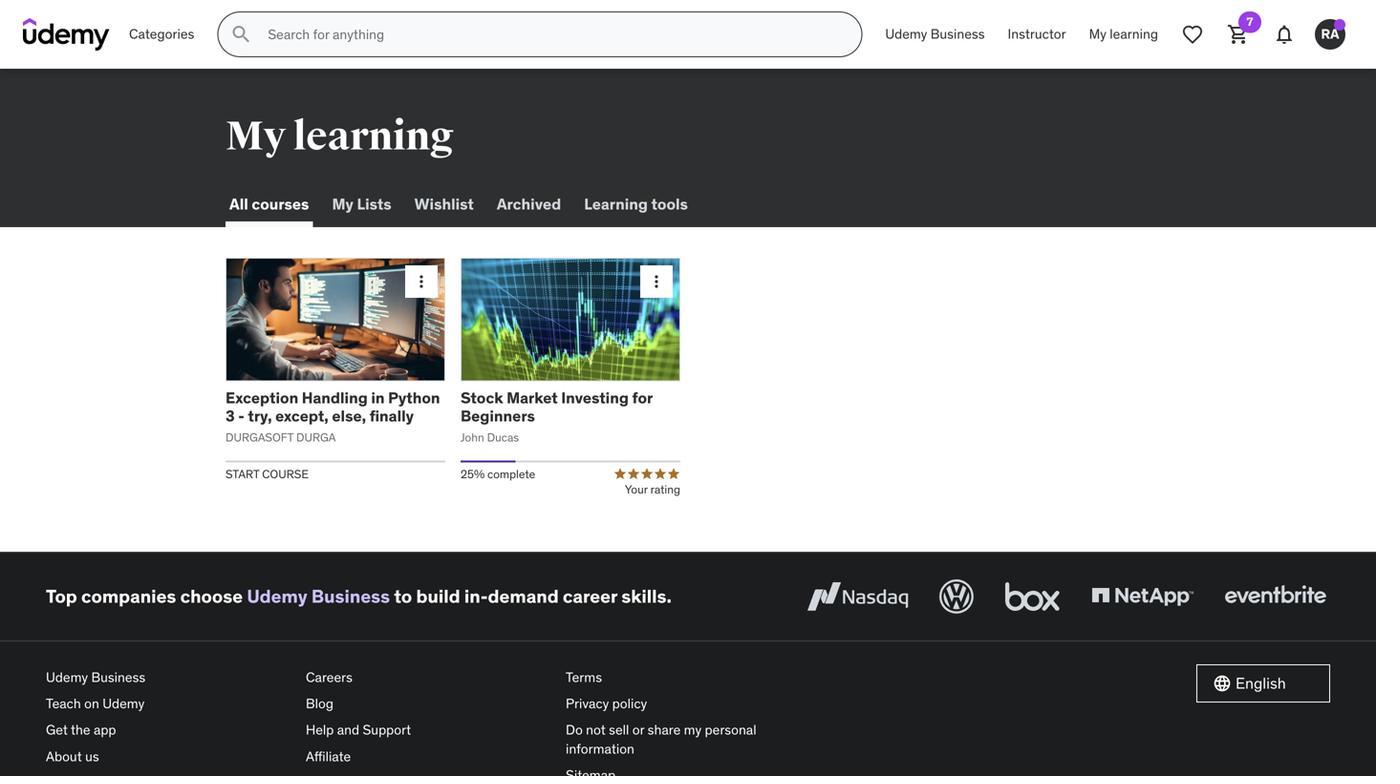 Task type: locate. For each thing, give the bounding box(es) containing it.
0 vertical spatial my learning
[[1089, 26, 1158, 43]]

learning
[[1110, 26, 1158, 43], [293, 112, 454, 162]]

exception
[[226, 388, 298, 408]]

business up "on"
[[91, 669, 145, 687]]

Search for anything text field
[[264, 18, 838, 51]]

1 horizontal spatial my learning
[[1089, 26, 1158, 43]]

1 vertical spatial learning
[[293, 112, 454, 162]]

handling
[[302, 388, 368, 408]]

my right instructor
[[1089, 26, 1107, 43]]

except,
[[275, 407, 329, 426]]

start
[[226, 467, 259, 482]]

tools
[[651, 194, 688, 214]]

1 vertical spatial business
[[311, 585, 390, 608]]

my for my learning link
[[1089, 26, 1107, 43]]

my left lists in the top of the page
[[332, 194, 353, 214]]

john
[[461, 430, 484, 445]]

complete
[[487, 467, 535, 482]]

25%
[[461, 467, 485, 482]]

do not sell or share my personal information button
[[566, 718, 810, 763]]

all courses link
[[226, 182, 313, 227]]

terms link
[[566, 665, 810, 691]]

business left instructor
[[931, 26, 985, 43]]

about
[[46, 749, 82, 766]]

stock market investing for beginners link
[[461, 388, 653, 426]]

learning tools
[[584, 194, 688, 214]]

help
[[306, 722, 334, 739]]

durgasoft
[[226, 430, 293, 445]]

or
[[632, 722, 644, 739]]

support
[[363, 722, 411, 739]]

0 vertical spatial learning
[[1110, 26, 1158, 43]]

business inside udemy business teach on udemy get the app about us
[[91, 669, 145, 687]]

exception handling in python 3 - try, except, else, finally link
[[226, 388, 440, 426]]

course
[[262, 467, 309, 482]]

1 horizontal spatial learning
[[1110, 26, 1158, 43]]

my learning left wishlist icon
[[1089, 26, 1158, 43]]

2 vertical spatial my
[[332, 194, 353, 214]]

course options image
[[647, 272, 666, 291]]

business for udemy business teach on udemy get the app about us
[[91, 669, 145, 687]]

in
[[371, 388, 385, 408]]

try,
[[248, 407, 272, 426]]

do
[[566, 722, 583, 739]]

learning up lists in the top of the page
[[293, 112, 454, 162]]

udemy business
[[885, 26, 985, 43]]

my lists link
[[328, 182, 395, 227]]

0 horizontal spatial my
[[226, 112, 286, 162]]

volkswagen image
[[936, 576, 978, 618]]

instructor
[[1008, 26, 1066, 43]]

netapp image
[[1087, 576, 1197, 618]]

courses
[[252, 194, 309, 214]]

my up all courses
[[226, 112, 286, 162]]

personal
[[705, 722, 756, 739]]

share
[[648, 722, 681, 739]]

exception handling in python 3 - try, except, else, finally durgasoft durga
[[226, 388, 440, 445]]

affiliate link
[[306, 744, 550, 771]]

my learning
[[1089, 26, 1158, 43], [226, 112, 454, 162]]

finally
[[370, 407, 414, 426]]

ducas
[[487, 430, 519, 445]]

2 vertical spatial udemy business link
[[46, 665, 291, 691]]

nasdaq image
[[803, 576, 913, 618]]

teach on udemy link
[[46, 691, 291, 718]]

2 vertical spatial business
[[91, 669, 145, 687]]

2 horizontal spatial my
[[1089, 26, 1107, 43]]

all courses
[[229, 194, 309, 214]]

submit search image
[[230, 23, 253, 46]]

7
[[1247, 14, 1253, 29]]

my learning up my lists at the top of the page
[[226, 112, 454, 162]]

udemy business teach on udemy get the app about us
[[46, 669, 145, 766]]

get the app link
[[46, 718, 291, 744]]

udemy
[[885, 26, 927, 43], [247, 585, 307, 608], [46, 669, 88, 687], [102, 696, 145, 713]]

information
[[566, 741, 634, 758]]

1 vertical spatial my learning
[[226, 112, 454, 162]]

business
[[931, 26, 985, 43], [311, 585, 390, 608], [91, 669, 145, 687]]

affiliate
[[306, 749, 351, 766]]

help and support link
[[306, 718, 550, 744]]

business left to
[[311, 585, 390, 608]]

ra
[[1321, 25, 1339, 43]]

get
[[46, 722, 68, 739]]

about us link
[[46, 744, 291, 771]]

0 vertical spatial my
[[1089, 26, 1107, 43]]

0 horizontal spatial business
[[91, 669, 145, 687]]

my
[[1089, 26, 1107, 43], [226, 112, 286, 162], [332, 194, 353, 214]]

english
[[1236, 674, 1286, 694]]

choose
[[180, 585, 243, 608]]

your
[[625, 483, 648, 497]]

careers link
[[306, 665, 550, 691]]

0 vertical spatial business
[[931, 26, 985, 43]]

market
[[507, 388, 558, 408]]

1 horizontal spatial my
[[332, 194, 353, 214]]

instructor link
[[996, 11, 1078, 57]]

demand
[[488, 585, 559, 608]]

1 horizontal spatial business
[[311, 585, 390, 608]]

your rating button
[[614, 467, 680, 498]]

udemy business link
[[874, 11, 996, 57], [247, 585, 390, 608], [46, 665, 291, 691]]

learning left wishlist icon
[[1110, 26, 1158, 43]]

archived
[[497, 194, 561, 214]]

my for my lists link
[[332, 194, 353, 214]]

stock
[[461, 388, 503, 408]]

all
[[229, 194, 248, 214]]

2 horizontal spatial business
[[931, 26, 985, 43]]

eventbrite image
[[1220, 576, 1330, 618]]

on
[[84, 696, 99, 713]]

learning tools link
[[580, 182, 692, 227]]

durga
[[296, 430, 336, 445]]



Task type: describe. For each thing, give the bounding box(es) containing it.
1 vertical spatial udemy business link
[[247, 585, 390, 608]]

business for udemy business
[[931, 26, 985, 43]]

wishlist
[[414, 194, 474, 214]]

investing
[[561, 388, 629, 408]]

categories
[[129, 26, 194, 43]]

shopping cart with 7 items image
[[1227, 23, 1250, 46]]

25% complete
[[461, 467, 535, 482]]

in-
[[464, 585, 488, 608]]

blog
[[306, 696, 333, 713]]

careers
[[306, 669, 353, 687]]

build
[[416, 585, 460, 608]]

privacy
[[566, 696, 609, 713]]

beginners
[[461, 407, 535, 426]]

privacy policy link
[[566, 691, 810, 718]]

companies
[[81, 585, 176, 608]]

for
[[632, 388, 653, 408]]

-
[[238, 407, 244, 426]]

0 horizontal spatial learning
[[293, 112, 454, 162]]

small image
[[1213, 675, 1232, 694]]

wishlist image
[[1181, 23, 1204, 46]]

us
[[85, 749, 99, 766]]

rating
[[650, 483, 680, 497]]

english button
[[1196, 665, 1330, 703]]

terms privacy policy do not sell or share my personal information
[[566, 669, 756, 758]]

teach
[[46, 696, 81, 713]]

udemy image
[[23, 18, 110, 51]]

terms
[[566, 669, 602, 687]]

ra link
[[1307, 11, 1353, 57]]

7 link
[[1216, 11, 1261, 57]]

python
[[388, 388, 440, 408]]

1 vertical spatial my
[[226, 112, 286, 162]]

policy
[[612, 696, 647, 713]]

my
[[684, 722, 702, 739]]

start course
[[226, 467, 309, 482]]

notifications image
[[1273, 23, 1296, 46]]

sell
[[609, 722, 629, 739]]

careers blog help and support affiliate
[[306, 669, 411, 766]]

the
[[71, 722, 90, 739]]

lists
[[357, 194, 391, 214]]

and
[[337, 722, 359, 739]]

wishlist link
[[411, 182, 478, 227]]

top companies choose udemy business to build in-demand career skills.
[[46, 585, 672, 608]]

you have alerts image
[[1334, 19, 1346, 31]]

box image
[[1001, 576, 1065, 618]]

else,
[[332, 407, 366, 426]]

learning
[[584, 194, 648, 214]]

skills.
[[621, 585, 672, 608]]

course options image
[[412, 272, 431, 291]]

0 horizontal spatial my learning
[[226, 112, 454, 162]]

app
[[94, 722, 116, 739]]

top
[[46, 585, 77, 608]]

career
[[563, 585, 617, 608]]

blog link
[[306, 691, 550, 718]]

to
[[394, 585, 412, 608]]

archived link
[[493, 182, 565, 227]]

stock market investing for beginners john ducas
[[461, 388, 653, 445]]

categories button
[[118, 11, 206, 57]]

my learning link
[[1078, 11, 1170, 57]]

my lists
[[332, 194, 391, 214]]

not
[[586, 722, 606, 739]]

0 vertical spatial udemy business link
[[874, 11, 996, 57]]

3
[[226, 407, 235, 426]]

your rating
[[625, 483, 680, 497]]



Task type: vqa. For each thing, say whether or not it's contained in the screenshot.
Lifestyle
no



